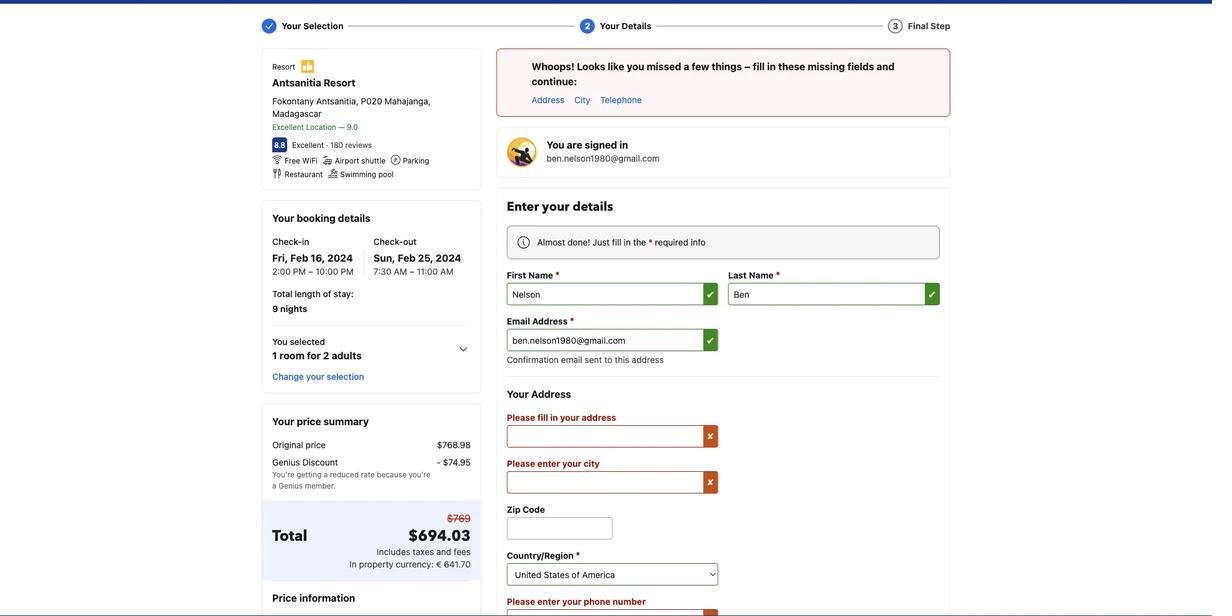 Task type: locate. For each thing, give the bounding box(es) containing it.
total
[[272, 289, 293, 299], [272, 526, 308, 546]]

2 please from the top
[[507, 459, 535, 469]]

0 horizontal spatial feb
[[291, 252, 308, 264]]

0 vertical spatial total
[[272, 289, 293, 299]]

1 horizontal spatial address
[[632, 355, 664, 365]]

* for last name *
[[776, 270, 781, 280]]

– down 16,
[[308, 266, 313, 277]]

continue:
[[532, 76, 577, 87]]

0 vertical spatial fill
[[753, 61, 765, 72]]

3 please from the top
[[507, 597, 535, 607]]

name inside "first name *"
[[529, 270, 553, 280]]

your left booking
[[272, 212, 294, 224]]

you're
[[409, 470, 431, 479]]

total inside total length of stay: 9 nights
[[272, 289, 293, 299]]

2024 up 11:00 am
[[436, 252, 462, 264]]

0 horizontal spatial 2024
[[328, 252, 353, 264]]

you
[[547, 139, 565, 151], [272, 337, 288, 347]]

reduced
[[330, 470, 359, 479]]

original price
[[272, 440, 326, 450]]

2 vertical spatial fill
[[538, 413, 548, 423]]

please
[[507, 413, 535, 423], [507, 459, 535, 469], [507, 597, 535, 607]]

2 right for
[[323, 350, 329, 362]]

and
[[877, 61, 895, 72], [437, 547, 452, 557]]

genius down you're
[[279, 481, 303, 490]]

antsanitia,
[[316, 96, 359, 106]]

total up 9
[[272, 289, 293, 299]]

·
[[326, 141, 328, 150]]

0 vertical spatial address
[[632, 355, 664, 365]]

total for total
[[272, 526, 308, 546]]

feb inside check-in fri, feb 16, 2024 2:00 pm – 10:00 pm
[[291, 252, 308, 264]]

fill right things
[[753, 61, 765, 72]]

name right 'last'
[[749, 270, 774, 280]]

total length of stay: 9 nights
[[272, 289, 354, 314]]

0 vertical spatial price
[[297, 416, 321, 428]]

price information
[[272, 592, 355, 604]]

2 inside you selected 1 room for  2 adults
[[323, 350, 329, 362]]

price for original
[[306, 440, 326, 450]]

2 enter from the top
[[538, 597, 560, 607]]

fill down your address
[[538, 413, 548, 423]]

selected
[[290, 337, 325, 347]]

0 horizontal spatial 2
[[323, 350, 329, 362]]

* right 'last'
[[776, 270, 781, 280]]

1 vertical spatial excellent
[[292, 141, 324, 150]]

fill right the "just"
[[612, 237, 622, 248]]

excellent down "madagascar"
[[272, 123, 304, 131]]

you inside you are signed in ben.nelson1980@gmail.com
[[547, 139, 565, 151]]

1 vertical spatial and
[[437, 547, 452, 557]]

*
[[649, 237, 653, 248], [556, 270, 560, 280], [776, 270, 781, 280], [570, 316, 575, 327], [576, 550, 581, 561]]

in inside check-in fri, feb 16, 2024 2:00 pm – 10:00 pm
[[302, 237, 309, 247]]

address inside "whoops! looks like you missed a few things – fill in these missing fields and continue:" alert
[[532, 95, 565, 105]]

address down continue:
[[532, 95, 565, 105]]

enter left city
[[538, 459, 560, 469]]

1 horizontal spatial and
[[877, 61, 895, 72]]

2 left your details
[[585, 21, 591, 31]]

0 vertical spatial enter
[[538, 459, 560, 469]]

details up the "just"
[[573, 198, 613, 215]]

price up original price
[[297, 416, 321, 428]]

1 horizontal spatial details
[[573, 198, 613, 215]]

1 horizontal spatial 2
[[585, 21, 591, 31]]

change your selection link
[[267, 366, 369, 388]]

name inside 'last name *'
[[749, 270, 774, 280]]

total for total length of stay: 9 nights
[[272, 289, 293, 299]]

2
[[585, 21, 591, 31], [323, 350, 329, 362]]

confirmation email sent to this address
[[507, 355, 664, 365]]

check- inside check-in fri, feb 16, 2024 2:00 pm – 10:00 pm
[[272, 237, 302, 247]]

includes taxes and fees in property currency: € 641.70
[[350, 547, 471, 570]]

city
[[575, 95, 591, 105]]

your up original
[[272, 416, 294, 428]]

your address
[[507, 388, 571, 400]]

shuttle
[[362, 156, 386, 165]]

address link
[[532, 94, 565, 106]]

1 vertical spatial address
[[532, 316, 568, 327]]

2 name from the left
[[749, 270, 774, 280]]

your inside "alert"
[[563, 597, 582, 607]]

1 vertical spatial fill
[[612, 237, 622, 248]]

0 vertical spatial 2
[[585, 21, 591, 31]]

selection
[[303, 21, 344, 31]]

a up the member.
[[324, 470, 328, 479]]

0 vertical spatial a
[[684, 61, 690, 72]]

2 horizontal spatial fill
[[753, 61, 765, 72]]

name right first
[[529, 270, 553, 280]]

fill inside whoops! looks like you missed a few things – fill in these missing fields and continue:
[[753, 61, 765, 72]]

2 2024 from the left
[[436, 252, 462, 264]]

2 feb from the left
[[398, 252, 416, 264]]

2 total from the top
[[272, 526, 308, 546]]

2024 inside check-out sun, feb 25, 2024 7:30 am – 11:00 am
[[436, 252, 462, 264]]

1 vertical spatial enter
[[538, 597, 560, 607]]

0 vertical spatial address
[[532, 95, 565, 105]]

name
[[529, 270, 553, 280], [749, 270, 774, 280]]

whoops! looks like you missed a few things – fill in these missing fields and continue:
[[532, 61, 895, 87]]

1 horizontal spatial name
[[749, 270, 774, 280]]

madagascar
[[272, 109, 322, 119]]

1 horizontal spatial –
[[410, 266, 415, 277]]

in down booking
[[302, 237, 309, 247]]

0 vertical spatial and
[[877, 61, 895, 72]]

total down the member.
[[272, 526, 308, 546]]

2 vertical spatial please
[[507, 597, 535, 607]]

check-
[[272, 237, 302, 247], [374, 237, 403, 247]]

feb up 2:00 pm
[[291, 252, 308, 264]]

your for your booking details
[[272, 212, 294, 224]]

a down you're
[[272, 481, 277, 490]]

1 total from the top
[[272, 289, 293, 299]]

resort up antsanitia, in the top of the page
[[324, 77, 356, 89]]

resort
[[272, 62, 295, 71], [324, 77, 356, 89]]

your right enter
[[542, 198, 570, 215]]

genius up you're
[[272, 457, 300, 468]]

this
[[615, 355, 630, 365]]

0 horizontal spatial address
[[582, 413, 616, 423]]

+1 text field
[[507, 609, 719, 616]]

fields
[[848, 61, 875, 72]]

address right this
[[632, 355, 664, 365]]

airport shuttle
[[335, 156, 386, 165]]

feb down out
[[398, 252, 416, 264]]

check- up fri,
[[272, 237, 302, 247]]

* down almost
[[556, 270, 560, 280]]

your left details
[[600, 21, 620, 31]]

0 horizontal spatial details
[[338, 212, 371, 224]]

in left these
[[768, 61, 776, 72]]

original
[[272, 440, 303, 450]]

None text field
[[729, 283, 940, 305], [507, 471, 719, 494], [729, 283, 940, 305], [507, 471, 719, 494]]

1 horizontal spatial a
[[324, 470, 328, 479]]

0 vertical spatial you
[[547, 139, 565, 151]]

whoops!
[[532, 61, 575, 72]]

0 vertical spatial please
[[507, 413, 535, 423]]

1 feb from the left
[[291, 252, 308, 264]]

* for email address *
[[570, 316, 575, 327]]

2 horizontal spatial –
[[745, 61, 751, 72]]

country/region
[[507, 551, 574, 561]]

1 vertical spatial price
[[306, 440, 326, 450]]

missing
[[808, 61, 846, 72]]

0 horizontal spatial check-
[[272, 237, 302, 247]]

in left the
[[624, 237, 631, 248]]

please down 'country/region'
[[507, 597, 535, 607]]

a left few
[[684, 61, 690, 72]]

you inside you selected 1 room for  2 adults
[[272, 337, 288, 347]]

2024
[[328, 252, 353, 264], [436, 252, 462, 264]]

* for first name *
[[556, 270, 560, 280]]

2 vertical spatial a
[[272, 481, 277, 490]]

email
[[561, 355, 583, 365]]

1 vertical spatial address
[[582, 413, 616, 423]]

your down confirmation
[[507, 388, 529, 400]]

1 horizontal spatial resort
[[324, 77, 356, 89]]

1 horizontal spatial feb
[[398, 252, 416, 264]]

discount
[[303, 457, 338, 468]]

check- for fri,
[[272, 237, 302, 247]]

1 vertical spatial you
[[272, 337, 288, 347]]

excellent up wifi
[[292, 141, 324, 150]]

1 enter from the top
[[538, 459, 560, 469]]

you up the 1
[[272, 337, 288, 347]]

fill
[[753, 61, 765, 72], [612, 237, 622, 248], [538, 413, 548, 423]]

check- inside check-out sun, feb 25, 2024 7:30 am – 11:00 am
[[374, 237, 403, 247]]

resort up antsanitia
[[272, 62, 295, 71]]

address right email
[[532, 316, 568, 327]]

details right booking
[[338, 212, 371, 224]]

enter inside alert
[[538, 459, 560, 469]]

* up email on the bottom left of the page
[[570, 316, 575, 327]]

number
[[613, 597, 646, 607]]

2 horizontal spatial a
[[684, 61, 690, 72]]

check- for sun,
[[374, 237, 403, 247]]

1 vertical spatial a
[[324, 470, 328, 479]]

$769
[[447, 513, 471, 525]]

2024 up 10:00 pm
[[328, 252, 353, 264]]

name for first name *
[[529, 270, 553, 280]]

0 horizontal spatial a
[[272, 481, 277, 490]]

1 horizontal spatial you
[[547, 139, 565, 151]]

Double-check for typos text field
[[507, 329, 719, 351]]

you left are
[[547, 139, 565, 151]]

0 horizontal spatial resort
[[272, 62, 295, 71]]

address up please fill in your address
[[531, 388, 571, 400]]

price
[[272, 592, 297, 604]]

nights
[[280, 304, 307, 314]]

feb inside check-out sun, feb 25, 2024 7:30 am – 11:00 am
[[398, 252, 416, 264]]

rate
[[361, 470, 375, 479]]

enter down country/region *
[[538, 597, 560, 607]]

– inside check-in fri, feb 16, 2024 2:00 pm – 10:00 pm
[[308, 266, 313, 277]]

excellent
[[272, 123, 304, 131], [292, 141, 324, 150]]

final step
[[908, 21, 951, 31]]

1 vertical spatial 2
[[323, 350, 329, 362]]

0 vertical spatial excellent
[[272, 123, 304, 131]]

price for your
[[297, 416, 321, 428]]

0 vertical spatial resort
[[272, 62, 295, 71]]

in down your address
[[551, 413, 558, 423]]

– right things
[[745, 61, 751, 72]]

information
[[300, 592, 355, 604]]

member.
[[305, 481, 336, 490]]

address for email
[[532, 316, 568, 327]]

price up discount
[[306, 440, 326, 450]]

please up zip code
[[507, 459, 535, 469]]

and right "fields"
[[877, 61, 895, 72]]

your left the selection
[[282, 21, 301, 31]]

2024 for sun, feb 25, 2024
[[436, 252, 462, 264]]

0 horizontal spatial fill
[[538, 413, 548, 423]]

0 horizontal spatial name
[[529, 270, 553, 280]]

0 horizontal spatial you
[[272, 337, 288, 347]]

2024 inside check-in fri, feb 16, 2024 2:00 pm – 10:00 pm
[[328, 252, 353, 264]]

– inside whoops! looks like you missed a few things – fill in these missing fields and continue:
[[745, 61, 751, 72]]

your price summary
[[272, 416, 369, 428]]

summary
[[324, 416, 369, 428]]

your selection
[[282, 21, 344, 31]]

None text field
[[507, 283, 719, 305], [507, 425, 719, 448], [507, 283, 719, 305], [507, 425, 719, 448]]

1 vertical spatial please
[[507, 459, 535, 469]]

name for last name *
[[749, 270, 774, 280]]

check- up sun,
[[374, 237, 403, 247]]

please enter your city alert
[[507, 458, 719, 470]]

taxes
[[413, 547, 434, 557]]

your
[[282, 21, 301, 31], [600, 21, 620, 31], [272, 212, 294, 224], [507, 388, 529, 400], [272, 416, 294, 428]]

please down your address
[[507, 413, 535, 423]]

property
[[359, 559, 394, 570]]

1 check- from the left
[[272, 237, 302, 247]]

1 name from the left
[[529, 270, 553, 280]]

2 vertical spatial address
[[531, 388, 571, 400]]

your down for
[[306, 372, 325, 382]]

please inside "alert"
[[507, 597, 535, 607]]

1 2024 from the left
[[328, 252, 353, 264]]

your
[[542, 198, 570, 215], [306, 372, 325, 382], [561, 413, 580, 423], [563, 459, 582, 469], [563, 597, 582, 607]]

in
[[350, 559, 357, 570]]

1 horizontal spatial check-
[[374, 237, 403, 247]]

enter inside "alert"
[[538, 597, 560, 607]]

1 please from the top
[[507, 413, 535, 423]]

address up city
[[582, 413, 616, 423]]

1 vertical spatial resort
[[324, 77, 356, 89]]

0 horizontal spatial –
[[308, 266, 313, 277]]

feb for 25,
[[398, 252, 416, 264]]

1 horizontal spatial 2024
[[436, 252, 462, 264]]

sun,
[[374, 252, 396, 264]]

and up € 641.70
[[437, 547, 452, 557]]

– right 7:30 am
[[410, 266, 415, 277]]

city link
[[575, 94, 591, 106]]

address inside email address *
[[532, 316, 568, 327]]

to
[[605, 355, 613, 365]]

– inside check-out sun, feb 25, 2024 7:30 am – 11:00 am
[[410, 266, 415, 277]]

2 check- from the left
[[374, 237, 403, 247]]

your left the phone
[[563, 597, 582, 607]]

swimming pool
[[340, 170, 394, 178]]

fokontany
[[272, 96, 314, 106]]

0 horizontal spatial and
[[437, 547, 452, 557]]

in right "signed"
[[620, 139, 629, 151]]

almost done! just fill in the * required info
[[538, 237, 706, 248]]

1 horizontal spatial fill
[[612, 237, 622, 248]]

1 vertical spatial total
[[272, 526, 308, 546]]

and inside includes taxes and fees in property currency: € 641.70
[[437, 547, 452, 557]]

zip
[[507, 505, 521, 515]]



Task type: vqa. For each thing, say whether or not it's contained in the screenshot.
top 'Genius'
yes



Task type: describe. For each thing, give the bounding box(es) containing it.
details
[[622, 21, 652, 31]]

because
[[377, 470, 407, 479]]

your for your details
[[600, 21, 620, 31]]

few
[[692, 61, 710, 72]]

2:00 pm
[[272, 266, 306, 277]]

adults
[[332, 350, 362, 362]]

0 vertical spatial genius
[[272, 457, 300, 468]]

restaurant
[[285, 170, 323, 178]]

please fill in your address
[[507, 413, 616, 423]]

telephone link
[[601, 94, 642, 106]]

your left city
[[563, 459, 582, 469]]

enter for city
[[538, 459, 560, 469]]

change your selection
[[272, 372, 364, 382]]

things
[[712, 61, 742, 72]]

fri,
[[272, 252, 288, 264]]

reviews
[[345, 141, 372, 150]]

done!
[[568, 237, 591, 248]]

you selected 1 room for  2 adults
[[272, 337, 362, 362]]

looks
[[577, 61, 606, 72]]

address for your
[[531, 388, 571, 400]]

first
[[507, 270, 526, 280]]

your for your address
[[507, 388, 529, 400]]

swimming
[[340, 170, 376, 178]]

mahajanga,
[[385, 96, 431, 106]]

email
[[507, 316, 530, 327]]

please for please enter your phone number
[[507, 597, 535, 607]]

telephone
[[601, 95, 642, 105]]

wifi
[[302, 156, 318, 165]]

25,
[[418, 252, 434, 264]]

address inside alert
[[582, 413, 616, 423]]

your booking details
[[272, 212, 371, 224]]

1
[[272, 350, 277, 362]]

your for your selection
[[282, 21, 301, 31]]

free wifi
[[285, 156, 318, 165]]

11:00 am
[[417, 266, 454, 277]]

$769 $694.03
[[409, 513, 471, 546]]

sent
[[585, 355, 602, 365]]

$694.03
[[409, 526, 471, 546]]

out
[[403, 237, 417, 247]]

check-in fri, feb 16, 2024 2:00 pm – 10:00 pm
[[272, 237, 354, 277]]

just
[[593, 237, 610, 248]]

excellent inside fokontany antsanitia, p020 mahajanga, madagascar excellent location — 9.0
[[272, 123, 304, 131]]

in inside alert
[[551, 413, 558, 423]]

10:00 pm
[[316, 266, 354, 277]]

* down zip code text box
[[576, 550, 581, 561]]

180
[[330, 141, 343, 150]]

last name *
[[729, 270, 781, 280]]

includes
[[377, 547, 410, 557]]

code
[[523, 505, 545, 515]]

enter your details
[[507, 198, 613, 215]]

antsanitia
[[272, 77, 321, 89]]

step
[[931, 21, 951, 31]]

8.8
[[274, 141, 285, 149]]

p020
[[361, 96, 382, 106]]

location
[[306, 123, 336, 131]]

airport
[[335, 156, 359, 165]]

your details
[[600, 21, 652, 31]]

of
[[323, 289, 331, 299]]

please fill in your address alert
[[507, 412, 719, 424]]

room
[[280, 350, 305, 362]]

a inside whoops! looks like you missed a few things – fill in these missing fields and continue:
[[684, 61, 690, 72]]

2024 for fri, feb 16, 2024
[[328, 252, 353, 264]]

fokontany antsanitia, p020 mahajanga, madagascar button
[[272, 95, 471, 120]]

fill inside please fill in your address alert
[[538, 413, 548, 423]]

– for fri, feb 16, 2024
[[308, 266, 313, 277]]

* right the
[[649, 237, 653, 248]]

please for please fill in your address
[[507, 413, 535, 423]]

excellent · 180 reviews
[[292, 141, 372, 150]]

your for your price summary
[[272, 416, 294, 428]]

$768.98
[[437, 440, 471, 450]]

details for enter your details
[[573, 198, 613, 215]]

phone
[[584, 597, 611, 607]]

free
[[285, 156, 300, 165]]

your down your address
[[561, 413, 580, 423]]

scored 8.8 element
[[272, 137, 287, 152]]

you for you selected
[[272, 337, 288, 347]]

email address *
[[507, 316, 575, 327]]

in inside whoops! looks like you missed a few things – fill in these missing fields and continue:
[[768, 61, 776, 72]]

length
[[295, 289, 321, 299]]

like
[[608, 61, 625, 72]]

details for your booking details
[[338, 212, 371, 224]]

and inside whoops! looks like you missed a few things – fill in these missing fields and continue:
[[877, 61, 895, 72]]

feb for 16,
[[291, 252, 308, 264]]

you're
[[272, 470, 295, 479]]

you for you are signed in
[[547, 139, 565, 151]]

please for please enter your city
[[507, 459, 535, 469]]

signed
[[585, 139, 617, 151]]

– for sun, feb 25, 2024
[[410, 266, 415, 277]]

9.0
[[347, 123, 358, 131]]

enter for phone
[[538, 597, 560, 607]]

getting
[[297, 470, 322, 479]]

last
[[729, 270, 747, 280]]

please enter your phone number alert
[[507, 596, 719, 608]]

rated excellent element
[[292, 141, 324, 150]]

you are signed in ben.nelson1980@gmail.com
[[547, 139, 660, 164]]

—
[[338, 123, 345, 131]]

Zip Code text field
[[507, 517, 613, 540]]

please enter your phone number
[[507, 597, 646, 607]]

missed
[[647, 61, 682, 72]]

in inside you are signed in ben.nelson1980@gmail.com
[[620, 139, 629, 151]]

1 vertical spatial genius
[[279, 481, 303, 490]]

16,
[[311, 252, 325, 264]]

these
[[779, 61, 806, 72]]

genius discount you're getting a reduced rate because you're a genius member. - $74.95
[[272, 457, 471, 490]]

country/region *
[[507, 550, 581, 561]]

whoops! looks like you missed a few things – fill in these missing fields and continue: alert
[[496, 49, 951, 117]]

please enter your city
[[507, 459, 600, 469]]

almost
[[538, 237, 565, 248]]

9
[[272, 304, 278, 314]]

info
[[691, 237, 706, 248]]

parking
[[403, 156, 430, 165]]

currency:
[[396, 559, 434, 570]]

-
[[437, 457, 441, 468]]

enter
[[507, 198, 539, 215]]

confirmation
[[507, 355, 559, 365]]

for
[[307, 350, 321, 362]]

stay:
[[334, 289, 354, 299]]



